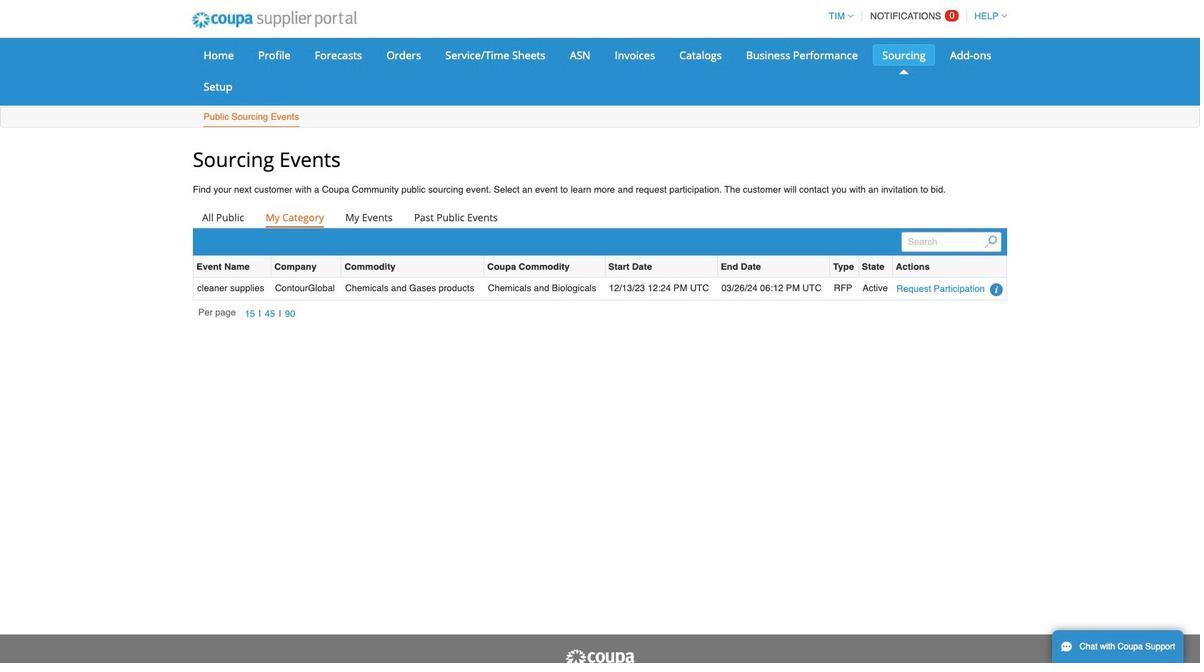Task type: describe. For each thing, give the bounding box(es) containing it.
0 horizontal spatial coupa supplier portal image
[[182, 2, 366, 38]]

search image
[[984, 236, 997, 248]]

1 horizontal spatial navigation
[[823, 2, 1007, 30]]

0 horizontal spatial navigation
[[198, 307, 299, 322]]



Task type: locate. For each thing, give the bounding box(es) containing it.
tab list
[[193, 208, 1007, 228]]

navigation
[[823, 2, 1007, 30], [198, 307, 299, 322]]

coupa supplier portal image
[[182, 2, 366, 38], [564, 649, 636, 664]]

0 vertical spatial coupa supplier portal image
[[182, 2, 366, 38]]

1 horizontal spatial coupa supplier portal image
[[564, 649, 636, 664]]

1 vertical spatial navigation
[[198, 307, 299, 322]]

0 vertical spatial navigation
[[823, 2, 1007, 30]]

1 vertical spatial coupa supplier portal image
[[564, 649, 636, 664]]

Search text field
[[902, 232, 1002, 252]]



